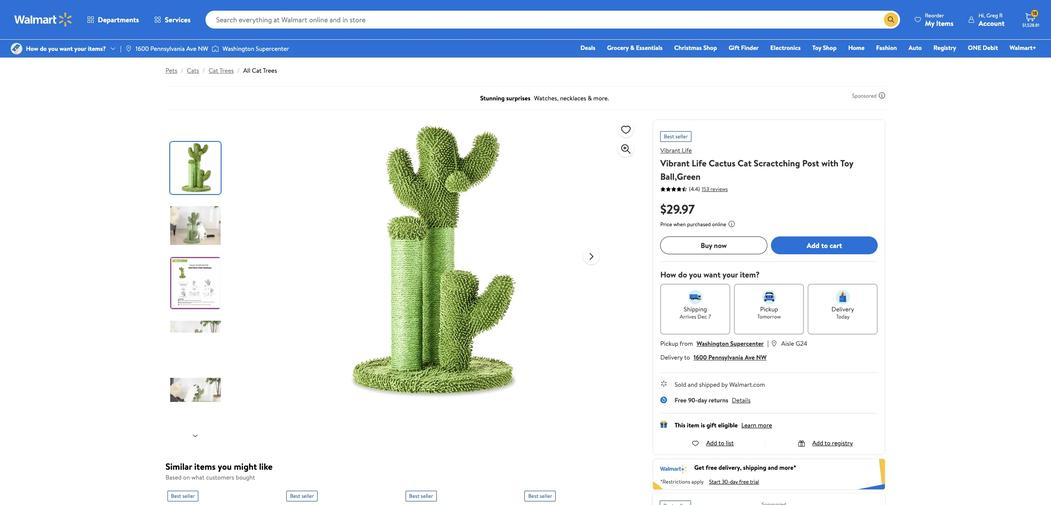 Task type: vqa. For each thing, say whether or not it's contained in the screenshot.
choose
no



Task type: locate. For each thing, give the bounding box(es) containing it.
intent image for shipping image
[[688, 290, 703, 305]]

pets link
[[166, 66, 177, 75]]

 image
[[11, 43, 22, 55], [212, 44, 219, 53], [125, 45, 132, 52]]

/
[[181, 66, 183, 75], [203, 66, 205, 75], [237, 66, 240, 75]]

do for how do you want your item?
[[678, 269, 687, 281]]

to for 1600
[[684, 353, 690, 362]]

vibrant life cactus cat scractching post with toy ball,green - image 1 of 12 image
[[170, 142, 222, 194]]

pickup left from
[[660, 340, 678, 348]]

shop inside 'link'
[[823, 43, 837, 52]]

|
[[120, 44, 121, 53], [767, 339, 769, 348]]

add down gift
[[706, 439, 717, 448]]

1 vertical spatial day
[[730, 478, 738, 486]]

1 vertical spatial pickup
[[660, 340, 678, 348]]

delivery down from
[[660, 353, 683, 362]]

add inside 'button'
[[807, 241, 820, 251]]

1 vertical spatial want
[[704, 269, 721, 281]]

best
[[664, 133, 674, 140], [171, 493, 181, 500], [290, 493, 300, 500], [409, 493, 419, 500], [528, 493, 539, 500]]

and left more*
[[768, 464, 778, 473]]

2 vertical spatial you
[[218, 461, 232, 473]]

christmas
[[674, 43, 702, 52]]

you for how do you want your item?
[[689, 269, 702, 281]]

do
[[40, 44, 47, 53], [678, 269, 687, 281]]

0 horizontal spatial trees
[[220, 66, 234, 75]]

/ right pets
[[181, 66, 183, 75]]

0 horizontal spatial /
[[181, 66, 183, 75]]

shop right christmas
[[703, 43, 717, 52]]

more*
[[779, 464, 796, 473]]

want left items?
[[60, 44, 73, 53]]

group
[[653, 494, 886, 506]]

do up shipping
[[678, 269, 687, 281]]

pickup down intent image for pickup
[[760, 305, 778, 314]]

2 horizontal spatial  image
[[212, 44, 219, 53]]

1 horizontal spatial trees
[[263, 66, 277, 75]]

to left cart at the right of the page
[[821, 241, 828, 251]]

1 vertical spatial how
[[660, 269, 676, 281]]

add to list
[[706, 439, 734, 448]]

vibrant life cactus cat scractching post with toy ball,green image
[[291, 120, 576, 406]]

list
[[726, 439, 734, 448]]

0 horizontal spatial shop
[[703, 43, 717, 52]]

price when purchased online
[[660, 221, 726, 228]]

toy inside toy shop 'link'
[[812, 43, 821, 52]]

cat right "cactus"
[[738, 157, 752, 169]]

from
[[680, 340, 693, 348]]

1 horizontal spatial 1600
[[694, 353, 707, 362]]

deals
[[581, 43, 595, 52]]

1 horizontal spatial cat
[[252, 66, 262, 75]]

gift
[[707, 421, 717, 430]]

electronics
[[770, 43, 801, 52]]

to for list
[[719, 439, 724, 448]]

pickup for pickup tomorrow
[[760, 305, 778, 314]]

vibrant up ball,green
[[660, 146, 680, 155]]

add
[[807, 241, 820, 251], [706, 439, 717, 448], [812, 439, 823, 448]]

add for add to cart
[[807, 241, 820, 251]]

0 horizontal spatial ave
[[186, 44, 196, 53]]

add to list button
[[692, 439, 734, 448]]

Search search field
[[205, 11, 900, 29]]

2 shop from the left
[[823, 43, 837, 52]]

trial
[[750, 478, 759, 486]]

you inside similar items you might like based on what customers bought
[[218, 461, 232, 473]]

1 vertical spatial you
[[689, 269, 702, 281]]

you up intent image for shipping
[[689, 269, 702, 281]]

ave down washington supercenter button
[[745, 353, 755, 362]]

toy right electronics
[[812, 43, 821, 52]]

electronics link
[[766, 43, 805, 53]]

toy right with
[[840, 157, 853, 169]]

fashion
[[876, 43, 897, 52]]

1 horizontal spatial /
[[203, 66, 205, 75]]

get
[[694, 464, 704, 473]]

 image up cat trees link
[[212, 44, 219, 53]]

pickup inside pickup tomorrow
[[760, 305, 778, 314]]

1 horizontal spatial |
[[767, 339, 769, 348]]

1 vertical spatial 1600
[[694, 353, 707, 362]]

search icon image
[[888, 16, 895, 23]]

delivery for to
[[660, 353, 683, 362]]

cat right all
[[252, 66, 262, 75]]

like
[[259, 461, 273, 473]]

1 horizontal spatial toy
[[840, 157, 853, 169]]

start
[[709, 478, 721, 486]]

1 vertical spatial ave
[[745, 353, 755, 362]]

day down delivery,
[[730, 478, 738, 486]]

shop for toy shop
[[823, 43, 837, 52]]

0 vertical spatial how
[[26, 44, 38, 53]]

1 horizontal spatial supercenter
[[730, 340, 764, 348]]

you up customers at the left of page
[[218, 461, 232, 473]]

ave up cats "link"
[[186, 44, 196, 53]]

nw
[[198, 44, 208, 53], [756, 353, 767, 362]]

1 horizontal spatial pickup
[[760, 305, 778, 314]]

0 vertical spatial you
[[48, 44, 58, 53]]

1 horizontal spatial day
[[730, 478, 738, 486]]

life up ball,green
[[682, 146, 692, 155]]

shop left home
[[823, 43, 837, 52]]

all cat trees link
[[243, 66, 277, 75]]

life left "cactus"
[[692, 157, 707, 169]]

1 horizontal spatial delivery
[[832, 305, 854, 314]]

cat inside vibrant life vibrant life cactus cat scractching post with toy ball,green
[[738, 157, 752, 169]]

vibrant down the vibrant life link at the top right of page
[[660, 157, 690, 169]]

| left aisle
[[767, 339, 769, 348]]

1600 down departments
[[136, 44, 149, 53]]

0 horizontal spatial  image
[[11, 43, 22, 55]]

0 vertical spatial do
[[40, 44, 47, 53]]

1 horizontal spatial free
[[739, 478, 749, 486]]

1 horizontal spatial do
[[678, 269, 687, 281]]

0 vertical spatial want
[[60, 44, 73, 53]]

1 shop from the left
[[703, 43, 717, 52]]

grocery & essentials
[[607, 43, 663, 52]]

registry
[[934, 43, 956, 52]]

to inside 'button'
[[821, 241, 828, 251]]

1 vertical spatial |
[[767, 339, 769, 348]]

free left 'trial'
[[739, 478, 749, 486]]

/ left all
[[237, 66, 240, 75]]

delivery down intent image for delivery
[[832, 305, 854, 314]]

toy inside vibrant life vibrant life cactus cat scractching post with toy ball,green
[[840, 157, 853, 169]]

items
[[936, 18, 954, 28]]

washington supercenter
[[223, 44, 289, 53]]

0 vertical spatial 1600
[[136, 44, 149, 53]]

 image down departments
[[125, 45, 132, 52]]

1 horizontal spatial pennsylvania
[[708, 353, 743, 362]]

clear search field text image
[[873, 16, 880, 23]]

cactus
[[709, 157, 736, 169]]

0 vertical spatial and
[[688, 381, 698, 390]]

with
[[822, 157, 839, 169]]

want down the buy now button
[[704, 269, 721, 281]]

my
[[925, 18, 935, 28]]

nw up cats
[[198, 44, 208, 53]]

cats link
[[187, 66, 199, 75]]

2 horizontal spatial you
[[689, 269, 702, 281]]

1 horizontal spatial shop
[[823, 43, 837, 52]]

pennsylvania
[[150, 44, 185, 53], [708, 353, 743, 362]]

0 horizontal spatial your
[[74, 44, 86, 53]]

washington
[[223, 44, 254, 53], [697, 340, 729, 348]]

pennsylvania down washington supercenter button
[[708, 353, 743, 362]]

day for 30-
[[730, 478, 738, 486]]

item?
[[740, 269, 760, 281]]

1 horizontal spatial want
[[704, 269, 721, 281]]

cart
[[830, 241, 842, 251]]

toy shop link
[[808, 43, 841, 53]]

0 horizontal spatial day
[[698, 396, 707, 405]]

 image for washington
[[212, 44, 219, 53]]

next image image
[[192, 433, 199, 440]]

walmart plus image
[[660, 464, 687, 475]]

cat right cats
[[209, 66, 218, 75]]

1 vertical spatial do
[[678, 269, 687, 281]]

1 vertical spatial washington
[[697, 340, 729, 348]]

day
[[698, 396, 707, 405], [730, 478, 738, 486]]

auto link
[[905, 43, 926, 53]]

2 horizontal spatial /
[[237, 66, 240, 75]]

vibrant life vibrant life cactus cat scractching post with toy ball,green
[[660, 146, 853, 183]]

30-
[[722, 478, 730, 486]]

$29.97
[[660, 201, 695, 218]]

2 horizontal spatial cat
[[738, 157, 752, 169]]

pickup inside pickup from washington supercenter |
[[660, 340, 678, 348]]

0 horizontal spatial supercenter
[[256, 44, 289, 53]]

2 vibrant from the top
[[660, 157, 690, 169]]

home
[[848, 43, 865, 52]]

1 horizontal spatial ave
[[745, 353, 755, 362]]

learn more button
[[742, 421, 772, 430]]

to for cart
[[821, 241, 828, 251]]

do down the walmart image
[[40, 44, 47, 53]]

intent image for pickup image
[[762, 290, 776, 305]]

0 horizontal spatial and
[[688, 381, 698, 390]]

0 vertical spatial vibrant
[[660, 146, 680, 155]]

you down the walmart image
[[48, 44, 58, 53]]

home link
[[844, 43, 869, 53]]

0 vertical spatial day
[[698, 396, 707, 405]]

1 horizontal spatial and
[[768, 464, 778, 473]]

0 horizontal spatial you
[[48, 44, 58, 53]]

0 vertical spatial pennsylvania
[[150, 44, 185, 53]]

shipping
[[743, 464, 766, 473]]

day inside get free delivery, shipping and more* "banner"
[[730, 478, 738, 486]]

ave
[[186, 44, 196, 53], [745, 353, 755, 362]]

0 vertical spatial your
[[74, 44, 86, 53]]

0 horizontal spatial cat
[[209, 66, 218, 75]]

add left cart at the right of the page
[[807, 241, 820, 251]]

dec
[[698, 313, 707, 321]]

1 horizontal spatial how
[[660, 269, 676, 281]]

shop
[[703, 43, 717, 52], [823, 43, 837, 52]]

to left registry
[[825, 439, 831, 448]]

*restrictions apply
[[660, 478, 704, 486]]

trees right all
[[263, 66, 277, 75]]

1 vertical spatial your
[[723, 269, 738, 281]]

free right get
[[706, 464, 717, 473]]

 image down the walmart image
[[11, 43, 22, 55]]

buy now button
[[660, 237, 767, 255]]

0 horizontal spatial delivery
[[660, 353, 683, 362]]

0 horizontal spatial toy
[[812, 43, 821, 52]]

auto
[[909, 43, 922, 52]]

0 horizontal spatial nw
[[198, 44, 208, 53]]

washington up delivery to 1600 pennsylvania ave nw
[[697, 340, 729, 348]]

next media item image
[[586, 251, 597, 262]]

0 horizontal spatial pickup
[[660, 340, 678, 348]]

ball,green
[[660, 171, 701, 183]]

and right sold
[[688, 381, 698, 390]]

supercenter inside pickup from washington supercenter |
[[730, 340, 764, 348]]

your left item?
[[723, 269, 738, 281]]

supercenter up 1600 pennsylvania ave nw button
[[730, 340, 764, 348]]

7
[[708, 313, 711, 321]]

1 vertical spatial free
[[739, 478, 749, 486]]

pickup from washington supercenter |
[[660, 339, 769, 348]]

1600
[[136, 44, 149, 53], [694, 353, 707, 362]]

0 vertical spatial toy
[[812, 43, 821, 52]]

1600 down pickup from washington supercenter |
[[694, 353, 707, 362]]

1 horizontal spatial  image
[[125, 45, 132, 52]]

washington up all
[[223, 44, 254, 53]]

0 vertical spatial delivery
[[832, 305, 854, 314]]

1 trees from the left
[[220, 66, 234, 75]]

vibrant life cactus cat scractching post with toy ball,green - image 5 of 12 image
[[170, 373, 222, 425]]

add left registry
[[812, 439, 823, 448]]

sold
[[675, 381, 686, 390]]

details button
[[732, 396, 751, 405]]

1 horizontal spatial washington
[[697, 340, 729, 348]]

0 horizontal spatial free
[[706, 464, 717, 473]]

registry link
[[930, 43, 960, 53]]

1 vertical spatial supercenter
[[730, 340, 764, 348]]

trees left all
[[220, 66, 234, 75]]

to left list
[[719, 439, 724, 448]]

1 vertical spatial delivery
[[660, 353, 683, 362]]

how
[[26, 44, 38, 53], [660, 269, 676, 281]]

1 horizontal spatial nw
[[756, 353, 767, 362]]

cat
[[209, 66, 218, 75], [252, 66, 262, 75], [738, 157, 752, 169]]

pennsylvania up pets
[[150, 44, 185, 53]]

add to cart
[[807, 241, 842, 251]]

0 horizontal spatial want
[[60, 44, 73, 53]]

your left items?
[[74, 44, 86, 53]]

nw up the walmart.com
[[756, 353, 767, 362]]

supercenter up 'all cat trees' link in the left of the page
[[256, 44, 289, 53]]

pickup
[[760, 305, 778, 314], [660, 340, 678, 348]]

you for how do you want your items?
[[48, 44, 58, 53]]

1 vertical spatial vibrant
[[660, 157, 690, 169]]

gift
[[729, 43, 740, 52]]

you for similar items you might like based on what customers bought
[[218, 461, 232, 473]]

0 vertical spatial pickup
[[760, 305, 778, 314]]

might
[[234, 461, 257, 473]]

1 vertical spatial and
[[768, 464, 778, 473]]

0 horizontal spatial how
[[26, 44, 38, 53]]

more
[[758, 421, 772, 430]]

supercenter
[[256, 44, 289, 53], [730, 340, 764, 348]]

delivery for today
[[832, 305, 854, 314]]

1 horizontal spatial your
[[723, 269, 738, 281]]

1 horizontal spatial you
[[218, 461, 232, 473]]

to down from
[[684, 353, 690, 362]]

shipping arrives dec 7
[[680, 305, 711, 321]]

post
[[802, 157, 819, 169]]

0 horizontal spatial washington
[[223, 44, 254, 53]]

| right items?
[[120, 44, 121, 53]]

day left 'returns'
[[698, 396, 707, 405]]

life
[[682, 146, 692, 155], [692, 157, 707, 169]]

1 vertical spatial toy
[[840, 157, 853, 169]]

0 horizontal spatial |
[[120, 44, 121, 53]]

buy now
[[701, 241, 727, 251]]

details
[[732, 396, 751, 405]]

/ right cats
[[203, 66, 205, 75]]

0 horizontal spatial do
[[40, 44, 47, 53]]



Task type: describe. For each thing, give the bounding box(es) containing it.
essentials
[[636, 43, 663, 52]]

 image for how
[[11, 43, 22, 55]]

 image for 1600
[[125, 45, 132, 52]]

1 vertical spatial pennsylvania
[[708, 353, 743, 362]]

fashion link
[[872, 43, 901, 53]]

zoom image modal image
[[621, 144, 631, 155]]

to for registry
[[825, 439, 831, 448]]

vibrant life cactus cat scractching post with toy ball,green - image 2 of 12 image
[[170, 200, 222, 252]]

vibrant life cactus cat scractching post with toy ball,green - image 3 of 12 image
[[170, 257, 222, 310]]

0 vertical spatial |
[[120, 44, 121, 53]]

0 vertical spatial supercenter
[[256, 44, 289, 53]]

start 30-day free trial
[[709, 478, 759, 486]]

walmart+ link
[[1006, 43, 1040, 53]]

returns
[[709, 396, 728, 405]]

apply
[[692, 478, 704, 486]]

pets
[[166, 66, 177, 75]]

add to registry
[[812, 439, 853, 448]]

get free delivery, shipping and more*
[[694, 464, 796, 473]]

shipping
[[684, 305, 707, 314]]

one debit
[[968, 43, 998, 52]]

delivery,
[[719, 464, 742, 473]]

on
[[183, 474, 190, 482]]

ad disclaimer and feedback for skylinedisplayad image
[[879, 92, 886, 99]]

is
[[701, 421, 705, 430]]

pickup for pickup from washington supercenter |
[[660, 340, 678, 348]]

Walmart Site-Wide search field
[[205, 11, 900, 29]]

pets / cats / cat trees / all cat trees
[[166, 66, 277, 75]]

reviews
[[711, 185, 728, 193]]

toy shop
[[812, 43, 837, 52]]

1 / from the left
[[181, 66, 183, 75]]

0 vertical spatial free
[[706, 464, 717, 473]]

gifting made easy image
[[660, 421, 668, 428]]

account
[[979, 18, 1005, 28]]

get free delivery, shipping and more* banner
[[653, 459, 886, 490]]

walmart image
[[14, 13, 72, 27]]

walmart.com
[[729, 381, 765, 390]]

gift finder link
[[725, 43, 763, 53]]

when
[[674, 221, 686, 228]]

add to favorites list, vibrant life cactus cat scractching post with toy ball,green image
[[621, 124, 631, 135]]

reorder my items
[[925, 11, 954, 28]]

0 horizontal spatial pennsylvania
[[150, 44, 185, 53]]

&
[[630, 43, 635, 52]]

similar items you might like based on what customers bought
[[166, 461, 273, 482]]

153 reviews link
[[700, 185, 728, 193]]

deals link
[[576, 43, 599, 53]]

0 vertical spatial nw
[[198, 44, 208, 53]]

items
[[194, 461, 216, 473]]

1 vibrant from the top
[[660, 146, 680, 155]]

one debit link
[[964, 43, 1002, 53]]

add for add to registry
[[812, 439, 823, 448]]

christmas shop
[[674, 43, 717, 52]]

how do you want your item?
[[660, 269, 760, 281]]

add for add to list
[[706, 439, 717, 448]]

your for items?
[[74, 44, 86, 53]]

and inside "banner"
[[768, 464, 778, 473]]

similar
[[166, 461, 192, 473]]

*restrictions
[[660, 478, 690, 486]]

customers
[[206, 474, 234, 482]]

one
[[968, 43, 981, 52]]

0 vertical spatial life
[[682, 146, 692, 155]]

3 / from the left
[[237, 66, 240, 75]]

this
[[675, 421, 686, 430]]

what
[[191, 474, 205, 482]]

0 vertical spatial washington
[[223, 44, 254, 53]]

hi, greg r account
[[979, 11, 1005, 28]]

1 vertical spatial life
[[692, 157, 707, 169]]

add to registry button
[[798, 439, 853, 448]]

hi,
[[979, 11, 985, 19]]

add to cart button
[[771, 237, 878, 255]]

free
[[675, 396, 687, 405]]

vibrant life cactus cat scractching post with toy ball,green - image 4 of 12 image
[[170, 315, 222, 367]]

online
[[712, 221, 726, 228]]

scractching
[[754, 157, 800, 169]]

do for how do you want your items?
[[40, 44, 47, 53]]

registry
[[832, 439, 853, 448]]

vibrant life link
[[660, 146, 692, 155]]

intent image for delivery image
[[836, 290, 850, 305]]

christmas shop link
[[670, 43, 721, 53]]

delivery today
[[832, 305, 854, 321]]

(4.4) 153 reviews
[[689, 185, 728, 193]]

1 vertical spatial nw
[[756, 353, 767, 362]]

shop for christmas shop
[[703, 43, 717, 52]]

gift finder
[[729, 43, 759, 52]]

legal information image
[[728, 221, 735, 228]]

learn
[[742, 421, 757, 430]]

aisle g24
[[781, 340, 807, 348]]

all
[[243, 66, 250, 75]]

2 trees from the left
[[263, 66, 277, 75]]

18
[[1032, 9, 1037, 17]]

pickup tomorrow
[[757, 305, 781, 321]]

how for how do you want your items?
[[26, 44, 38, 53]]

sold and shipped by walmart.com
[[675, 381, 765, 390]]

walmart+
[[1010, 43, 1036, 52]]

90-
[[688, 396, 698, 405]]

(4.4)
[[689, 185, 700, 193]]

0 horizontal spatial 1600
[[136, 44, 149, 53]]

aisle
[[781, 340, 794, 348]]

grocery & essentials link
[[603, 43, 667, 53]]

services
[[165, 15, 191, 25]]

your for item?
[[723, 269, 738, 281]]

1600 pennsylvania ave nw
[[136, 44, 208, 53]]

how for how do you want your item?
[[660, 269, 676, 281]]

finder
[[741, 43, 759, 52]]

today
[[836, 313, 850, 321]]

cat trees link
[[209, 66, 234, 75]]

delivery to 1600 pennsylvania ave nw
[[660, 353, 767, 362]]

items?
[[88, 44, 106, 53]]

by
[[722, 381, 728, 390]]

153
[[702, 185, 709, 193]]

bought
[[236, 474, 255, 482]]

want for item?
[[704, 269, 721, 281]]

want for items?
[[60, 44, 73, 53]]

0 vertical spatial ave
[[186, 44, 196, 53]]

purchased
[[687, 221, 711, 228]]

2 / from the left
[[203, 66, 205, 75]]

washington inside pickup from washington supercenter |
[[697, 340, 729, 348]]

$1,528.81
[[1023, 22, 1039, 28]]

sponsored
[[852, 92, 877, 99]]

g24
[[796, 340, 807, 348]]

buy
[[701, 241, 712, 251]]

free 90-day returns details
[[675, 396, 751, 405]]

washington supercenter button
[[697, 340, 764, 348]]

day for 90-
[[698, 396, 707, 405]]

now
[[714, 241, 727, 251]]

1600 pennsylvania ave nw button
[[694, 353, 767, 362]]



